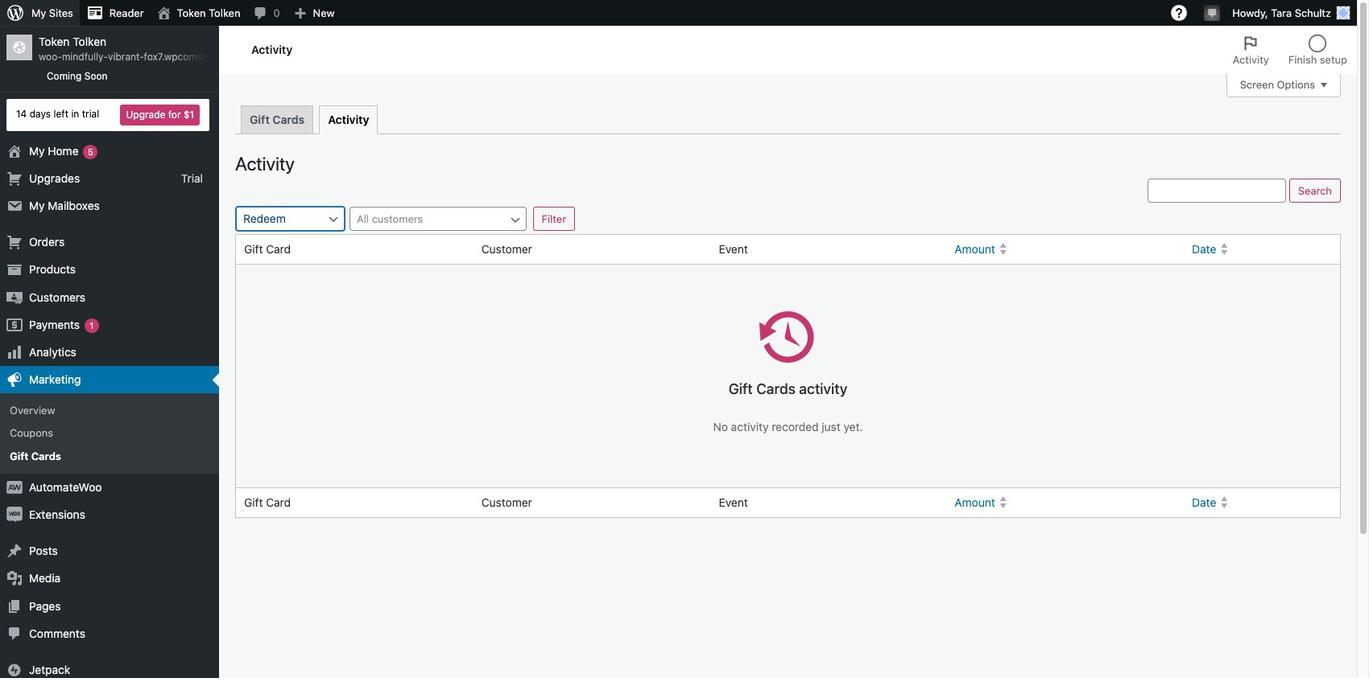 Task type: locate. For each thing, give the bounding box(es) containing it.
1 vertical spatial tolken
[[73, 35, 106, 48]]

2 card from the top
[[266, 496, 291, 510]]

tolken for token tolken woo-mindfully-vibrant-fox7.wpcomstaging.com coming soon
[[73, 35, 106, 48]]

1 vertical spatial cards
[[756, 381, 796, 398]]

cards down coupons
[[31, 450, 61, 463]]

tolken inside toolbar 'navigation'
[[209, 6, 240, 19]]

my inside toolbar 'navigation'
[[31, 6, 46, 19]]

1 horizontal spatial token
[[177, 6, 206, 19]]

1 date from the top
[[1192, 243, 1217, 256]]

0 vertical spatial date
[[1192, 243, 1217, 256]]

gift cards link left activity link on the left top
[[241, 105, 314, 133]]

0 vertical spatial date link
[[1186, 236, 1340, 264]]

token up the fox7.wpcomstaging.com
[[177, 6, 206, 19]]

toolbar navigation
[[0, 0, 1357, 29]]

2 vertical spatial my
[[29, 199, 45, 213]]

0 vertical spatial amount
[[955, 243, 995, 256]]

token inside toolbar 'navigation'
[[177, 6, 206, 19]]

1 date link from the top
[[1186, 236, 1340, 264]]

token up woo-
[[39, 35, 70, 48]]

1 vertical spatial gift cards
[[10, 450, 61, 463]]

0 vertical spatial gift cards
[[250, 112, 305, 126]]

0 horizontal spatial token
[[39, 35, 70, 48]]

marketing link
[[0, 367, 219, 394]]

days
[[30, 108, 51, 120]]

notification image
[[1206, 6, 1219, 19]]

pages
[[29, 600, 61, 613]]

0 link
[[247, 0, 286, 26]]

0 horizontal spatial cards
[[31, 450, 61, 463]]

screen
[[1240, 78, 1274, 91]]

1 vertical spatial amount link
[[948, 489, 1186, 518]]

1 vertical spatial my
[[29, 144, 45, 158]]

customers
[[29, 290, 85, 304]]

0
[[273, 6, 280, 19]]

amount for 1st date link from the bottom
[[955, 496, 995, 510]]

mindfully-
[[62, 51, 108, 63]]

finish setup button
[[1279, 26, 1357, 74]]

my
[[31, 6, 46, 19], [29, 144, 45, 158], [29, 199, 45, 213]]

media
[[29, 572, 61, 586]]

All customers text field
[[350, 208, 526, 231]]

gift cards for gift cards link within the main menu navigation
[[10, 450, 61, 463]]

14
[[16, 108, 27, 120]]

amount
[[955, 243, 995, 256], [955, 496, 995, 510]]

0 vertical spatial gift cards link
[[241, 105, 314, 133]]

1 customer from the top
[[481, 243, 532, 256]]

amount link for 1st date link from the bottom
[[948, 489, 1186, 518]]

event
[[719, 243, 748, 256], [719, 496, 748, 510]]

date
[[1192, 243, 1217, 256], [1192, 496, 1217, 510]]

screen options
[[1240, 78, 1315, 91]]

0 vertical spatial my
[[31, 6, 46, 19]]

my for my home 5
[[29, 144, 45, 158]]

1 vertical spatial card
[[266, 496, 291, 510]]

cards left activity link on the left top
[[273, 112, 305, 126]]

card
[[266, 243, 291, 256], [266, 496, 291, 510]]

1 vertical spatial token
[[39, 35, 70, 48]]

my left sites
[[31, 6, 46, 19]]

1 horizontal spatial activity
[[799, 381, 848, 398]]

gift cards link
[[241, 105, 314, 133], [0, 445, 219, 468]]

0 vertical spatial token
[[177, 6, 206, 19]]

1 event from the top
[[719, 243, 748, 256]]

1 vertical spatial amount
[[955, 496, 995, 510]]

token tolken link
[[150, 0, 247, 26]]

cards up no activity recorded just yet.
[[756, 381, 796, 398]]

0 horizontal spatial gift cards
[[10, 450, 61, 463]]

0 vertical spatial event
[[719, 243, 748, 256]]

1 horizontal spatial gift cards
[[250, 112, 305, 126]]

2 gift card from the top
[[244, 496, 291, 510]]

1 vertical spatial activity
[[731, 420, 769, 434]]

automatewoo link
[[0, 474, 219, 502]]

None search field
[[1148, 179, 1286, 203]]

tolken left 0 link
[[209, 6, 240, 19]]

posts link
[[0, 538, 219, 566]]

howdy, tara schultz
[[1233, 6, 1331, 19]]

1 vertical spatial customer
[[481, 496, 532, 510]]

gift cards
[[250, 112, 305, 126], [10, 450, 61, 463]]

1 vertical spatial date
[[1192, 496, 1217, 510]]

tara
[[1271, 6, 1292, 19]]

cards
[[273, 112, 305, 126], [756, 381, 796, 398], [31, 450, 61, 463]]

2 amount from the top
[[955, 496, 995, 510]]

gift cards left activity link on the left top
[[250, 112, 305, 126]]

0 vertical spatial activity
[[799, 381, 848, 398]]

activity up just
[[799, 381, 848, 398]]

tab list
[[1223, 26, 1357, 74]]

gift cards link inside main menu navigation
[[0, 445, 219, 468]]

screen options button
[[1226, 73, 1341, 97]]

amount link
[[948, 236, 1186, 264], [948, 489, 1186, 518]]

1 card from the top
[[266, 243, 291, 256]]

tolken inside "token tolken woo-mindfully-vibrant-fox7.wpcomstaging.com coming soon"
[[73, 35, 106, 48]]

activity right no
[[731, 420, 769, 434]]

token inside "token tolken woo-mindfully-vibrant-fox7.wpcomstaging.com coming soon"
[[39, 35, 70, 48]]

gift
[[250, 112, 270, 126], [244, 243, 263, 256], [729, 381, 753, 398], [10, 450, 28, 463], [244, 496, 263, 510]]

trial
[[181, 171, 203, 185]]

home
[[48, 144, 79, 158]]

activity
[[799, 381, 848, 398], [731, 420, 769, 434]]

my down upgrades
[[29, 199, 45, 213]]

1 vertical spatial gift card
[[244, 496, 291, 510]]

2 date from the top
[[1192, 496, 1217, 510]]

2 vertical spatial cards
[[31, 450, 61, 463]]

0 vertical spatial tolken
[[209, 6, 240, 19]]

finish
[[1289, 53, 1317, 66]]

gift cards inside main menu navigation
[[10, 450, 61, 463]]

0 horizontal spatial tolken
[[73, 35, 106, 48]]

cards inside main menu navigation
[[31, 450, 61, 463]]

my left home
[[29, 144, 45, 158]]

activity
[[251, 42, 293, 56], [1233, 53, 1269, 66], [328, 112, 369, 126], [235, 153, 295, 174]]

activity inside activity link
[[328, 112, 369, 126]]

gift cards for the top gift cards link
[[250, 112, 305, 126]]

mailboxes
[[48, 199, 100, 213]]

date link
[[1186, 236, 1340, 264], [1186, 489, 1340, 518]]

0 vertical spatial cards
[[273, 112, 305, 126]]

comments
[[29, 627, 85, 641]]

tolken up mindfully-
[[73, 35, 106, 48]]

amount for 1st date link from the top
[[955, 243, 995, 256]]

1 amount link from the top
[[948, 236, 1186, 264]]

coupons link
[[0, 422, 219, 445]]

payments 1
[[29, 318, 94, 332]]

activity link
[[319, 105, 378, 134]]

gift card
[[244, 243, 291, 256], [244, 496, 291, 510]]

0 vertical spatial card
[[266, 243, 291, 256]]

1 gift card from the top
[[244, 243, 291, 256]]

2 amount link from the top
[[948, 489, 1186, 518]]

None submit
[[1289, 179, 1341, 203], [533, 207, 575, 231], [1289, 179, 1341, 203], [533, 207, 575, 231]]

1 vertical spatial date link
[[1186, 489, 1340, 518]]

howdy,
[[1233, 6, 1268, 19]]

gift cards down coupons
[[10, 450, 61, 463]]

1
[[90, 320, 94, 331]]

card for amount link corresponding to 1st date link from the bottom
[[266, 496, 291, 510]]

fox7.wpcomstaging.com
[[144, 51, 253, 63]]

left
[[53, 108, 68, 120]]

token for token tolken woo-mindfully-vibrant-fox7.wpcomstaging.com coming soon
[[39, 35, 70, 48]]

new link
[[286, 0, 341, 26]]

0 horizontal spatial gift cards link
[[0, 445, 219, 468]]

0 vertical spatial customer
[[481, 243, 532, 256]]

1 horizontal spatial cards
[[273, 112, 305, 126]]

gift cards link up the automatewoo link at bottom
[[0, 445, 219, 468]]

1 vertical spatial gift cards link
[[0, 445, 219, 468]]

no activity recorded just yet.
[[713, 420, 863, 434]]

main menu navigation
[[0, 26, 253, 679]]

customer
[[481, 243, 532, 256], [481, 496, 532, 510]]

1 horizontal spatial gift cards link
[[241, 105, 314, 133]]

2 event from the top
[[719, 496, 748, 510]]

tolken
[[209, 6, 240, 19], [73, 35, 106, 48]]

0 vertical spatial amount link
[[948, 236, 1186, 264]]

0 vertical spatial gift card
[[244, 243, 291, 256]]

1 vertical spatial event
[[719, 496, 748, 510]]

products link
[[0, 256, 219, 284]]

extensions link
[[0, 502, 219, 529]]

1 amount from the top
[[955, 243, 995, 256]]

1 horizontal spatial tolken
[[209, 6, 240, 19]]

coming
[[47, 70, 82, 82]]



Task type: describe. For each thing, give the bounding box(es) containing it.
setup
[[1320, 53, 1348, 66]]

upgrades
[[29, 171, 80, 185]]

finish setup
[[1289, 53, 1348, 66]]

customers
[[372, 213, 423, 226]]

overview
[[10, 405, 55, 417]]

customers link
[[0, 284, 219, 311]]

schultz
[[1295, 6, 1331, 19]]

my for my sites
[[31, 6, 46, 19]]

token tolken woo-mindfully-vibrant-fox7.wpcomstaging.com coming soon
[[39, 35, 253, 82]]

my sites link
[[0, 0, 80, 26]]

gift inside main menu navigation
[[10, 450, 28, 463]]

0 horizontal spatial activity
[[731, 420, 769, 434]]

new
[[313, 6, 335, 19]]

gift card for 1st date link from the top
[[244, 243, 291, 256]]

amount link for 1st date link from the top
[[948, 236, 1186, 264]]

my for my mailboxes
[[29, 199, 45, 213]]

upgrade
[[126, 108, 165, 120]]

date for 1st date link from the top
[[1192, 243, 1217, 256]]

All customers field
[[350, 207, 527, 231]]

automatewoo
[[29, 481, 102, 494]]

yet.
[[844, 420, 863, 434]]

2 horizontal spatial cards
[[756, 381, 796, 398]]

soon
[[84, 70, 108, 82]]

cards for the top gift cards link
[[273, 112, 305, 126]]

gift cards activity
[[729, 381, 848, 398]]

no
[[713, 420, 728, 434]]

2 customer from the top
[[481, 496, 532, 510]]

pages link
[[0, 593, 219, 621]]

jetpack link
[[0, 657, 219, 679]]

sites
[[49, 6, 73, 19]]

reader
[[109, 6, 144, 19]]

analytics link
[[0, 339, 219, 367]]

orders
[[29, 235, 65, 249]]

$1
[[184, 108, 194, 120]]

tab list containing activity
[[1223, 26, 1357, 74]]

reader link
[[80, 0, 150, 26]]

vibrant-
[[108, 51, 144, 63]]

analytics
[[29, 345, 76, 359]]

activity inside activity button
[[1233, 53, 1269, 66]]

2 date link from the top
[[1186, 489, 1340, 518]]

jetpack
[[29, 664, 70, 677]]

in
[[71, 108, 79, 120]]

media link
[[0, 566, 219, 593]]

overview link
[[0, 400, 219, 422]]

upgrade for $1
[[126, 108, 194, 120]]

recorded
[[772, 420, 819, 434]]

card for 1st date link from the top's amount link
[[266, 243, 291, 256]]

woo-
[[39, 51, 62, 63]]

my mailboxes link
[[0, 192, 219, 220]]

cards for gift cards link within the main menu navigation
[[31, 450, 61, 463]]

payments
[[29, 318, 80, 332]]

activity button
[[1223, 26, 1279, 74]]

14 days left in trial
[[16, 108, 99, 120]]

token for token tolken
[[177, 6, 206, 19]]

upgrade for $1 button
[[120, 104, 200, 125]]

options
[[1277, 78, 1315, 91]]

posts
[[29, 545, 58, 558]]

just
[[822, 420, 841, 434]]

tolken for token tolken
[[209, 6, 240, 19]]

5
[[88, 146, 93, 157]]

extensions
[[29, 508, 85, 522]]

gift card for 1st date link from the bottom
[[244, 496, 291, 510]]

trial
[[82, 108, 99, 120]]

products
[[29, 263, 76, 277]]

my home 5
[[29, 144, 93, 158]]

coupons
[[10, 427, 53, 440]]

my mailboxes
[[29, 199, 100, 213]]

marketing
[[29, 373, 81, 387]]

token tolken
[[177, 6, 240, 19]]

my sites
[[31, 6, 73, 19]]

comments link
[[0, 621, 219, 648]]

date for 1st date link from the bottom
[[1192, 496, 1217, 510]]

orders link
[[0, 229, 219, 256]]

all
[[357, 213, 369, 226]]

for
[[168, 108, 181, 120]]

all customers
[[357, 213, 423, 226]]



Task type: vqa. For each thing, say whether or not it's contained in the screenshot.
Text button
no



